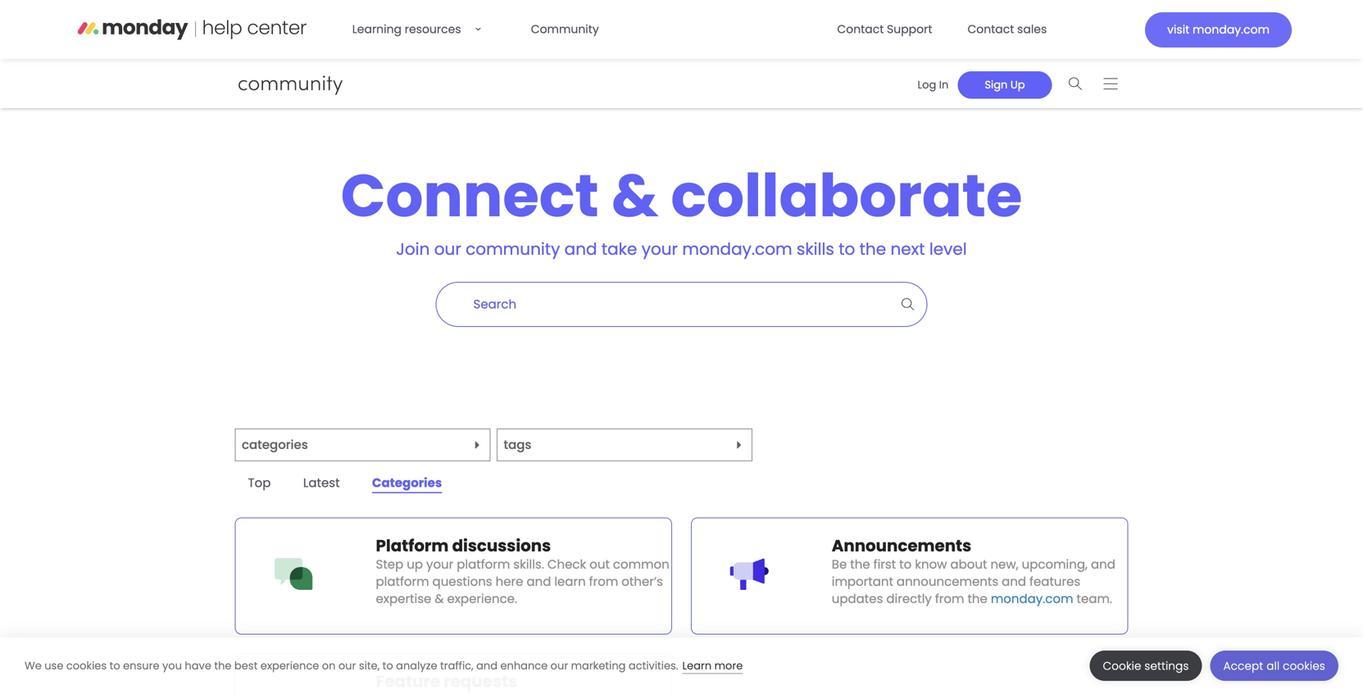Task type: describe. For each thing, give the bounding box(es) containing it.
skills
[[797, 238, 835, 261]]

activities.
[[629, 659, 679, 674]]

0 horizontal spatial our
[[339, 659, 356, 674]]

1 horizontal spatial to
[[383, 659, 393, 674]]

in
[[940, 77, 949, 92]]

categories
[[372, 475, 442, 492]]

contact sales link
[[958, 13, 1057, 46]]

use
[[44, 659, 63, 674]]

top link
[[235, 471, 284, 496]]

on
[[322, 659, 336, 674]]

open advanced search image
[[894, 290, 923, 319]]

we
[[25, 659, 42, 674]]

accept all cookies button
[[1211, 651, 1339, 681]]

0 horizontal spatial the
[[214, 659, 232, 674]]

Search text field
[[437, 283, 885, 326]]

join
[[396, 238, 430, 261]]

sign up button
[[958, 71, 1053, 99]]

contact for contact support
[[838, 21, 884, 37]]

0 horizontal spatial to
[[110, 659, 120, 674]]

enhance
[[501, 659, 548, 674]]

platform discussions link
[[376, 535, 672, 558]]

marketing
[[571, 659, 626, 674]]

traffic,
[[440, 659, 474, 674]]

2 horizontal spatial our
[[551, 659, 568, 674]]

learning resources link
[[343, 13, 506, 46]]

log in
[[918, 77, 949, 92]]

support
[[887, 21, 933, 37]]

cookies for all
[[1283, 659, 1326, 674]]

&
[[612, 155, 659, 237]]

and inside connect & collaborate join our community and take your monday.com skills to the next level
[[565, 238, 597, 261]]

accept all cookies
[[1224, 659, 1326, 674]]

accept
[[1224, 659, 1264, 674]]

to inside connect & collaborate join our community and take your monday.com skills to the next level
[[839, 238, 856, 261]]

platform discussions
[[376, 535, 551, 558]]

cookies for use
[[66, 659, 107, 674]]

learn more link
[[683, 659, 743, 674]]

platform
[[376, 535, 449, 558]]

cookie
[[1103, 659, 1142, 674]]

site,
[[359, 659, 380, 674]]

monday.com inside connect & collaborate join our community and take your monday.com skills to the next level
[[683, 238, 793, 261]]

monday community forum image
[[112, 72, 375, 95]]

monday.com logo image
[[77, 13, 307, 46]]

announcements link
[[832, 535, 1128, 558]]

experience
[[261, 659, 319, 674]]

1 vertical spatial and
[[477, 659, 498, 674]]

cookie settings
[[1103, 659, 1190, 674]]

connect
[[341, 155, 599, 237]]

feature
[[376, 670, 440, 693]]

collaborate
[[671, 155, 1023, 237]]

learning
[[352, 21, 402, 37]]

cookie settings button
[[1090, 651, 1203, 681]]



Task type: vqa. For each thing, say whether or not it's contained in the screenshot.
activities.
yes



Task type: locate. For each thing, give the bounding box(es) containing it.
level
[[930, 238, 967, 261]]

feature requests
[[376, 670, 517, 693]]

1 horizontal spatial cookies
[[1283, 659, 1326, 674]]

navigation containing log in
[[903, 66, 1129, 101]]

best
[[234, 659, 258, 674]]

contact support link
[[828, 13, 943, 46]]

contact
[[838, 21, 884, 37], [968, 21, 1015, 37]]

more
[[715, 659, 743, 674]]

feature requests link
[[376, 670, 672, 693]]

tags
[[504, 436, 532, 454]]

announcements
[[832, 535, 972, 558]]

to right skills on the right top of the page
[[839, 238, 856, 261]]

1 vertical spatial monday.com
[[683, 238, 793, 261]]

next
[[891, 238, 925, 261]]

to
[[839, 238, 856, 261], [110, 659, 120, 674], [383, 659, 393, 674]]

the left best
[[214, 659, 232, 674]]

cookies
[[66, 659, 107, 674], [1283, 659, 1326, 674]]

our right join
[[434, 238, 462, 261]]

categories
[[242, 436, 308, 454]]

ensure
[[123, 659, 160, 674]]

search image
[[1069, 77, 1083, 90]]

we use cookies to ensure you have the best experience on our site, to analyze traffic, and enhance our marketing activities. learn more
[[25, 659, 743, 674]]

learn
[[683, 659, 712, 674]]

our right on
[[339, 659, 356, 674]]

to left ensure at the bottom left
[[110, 659, 120, 674]]

and left take at the left of page
[[565, 238, 597, 261]]

to right site,
[[383, 659, 393, 674]]

1 horizontal spatial the
[[860, 238, 887, 261]]

1 vertical spatial the
[[214, 659, 232, 674]]

contact left sales
[[968, 21, 1015, 37]]

learning resources
[[352, 21, 461, 37]]

sign up
[[985, 77, 1026, 92]]

discussions
[[452, 535, 551, 558]]

community
[[531, 21, 599, 37]]

resources
[[405, 21, 461, 37]]

visit monday.com
[[1168, 22, 1270, 38]]

0 horizontal spatial and
[[477, 659, 498, 674]]

1 contact from the left
[[838, 21, 884, 37]]

monday.com inside 'link'
[[1193, 22, 1270, 38]]

0 horizontal spatial cookies
[[66, 659, 107, 674]]

1 horizontal spatial and
[[565, 238, 597, 261]]

all
[[1267, 659, 1280, 674]]

0 horizontal spatial contact
[[838, 21, 884, 37]]

1 horizontal spatial contact
[[968, 21, 1015, 37]]

and
[[565, 238, 597, 261], [477, 659, 498, 674]]

and right traffic,
[[477, 659, 498, 674]]

your
[[642, 238, 678, 261]]

our right enhance
[[551, 659, 568, 674]]

analyze
[[396, 659, 438, 674]]

our
[[434, 238, 462, 261], [339, 659, 356, 674], [551, 659, 568, 674]]

monday.com
[[1193, 22, 1270, 38], [683, 238, 793, 261]]

cookies right 'use'
[[66, 659, 107, 674]]

the left next at the right top of the page
[[860, 238, 887, 261]]

you
[[162, 659, 182, 674]]

contact left support
[[838, 21, 884, 37]]

top
[[248, 475, 271, 492]]

have
[[185, 659, 211, 674]]

2 horizontal spatial to
[[839, 238, 856, 261]]

sign
[[985, 77, 1008, 92]]

settings
[[1145, 659, 1190, 674]]

visit monday.com link
[[1146, 12, 1292, 48]]

0 vertical spatial the
[[860, 238, 887, 261]]

monday.com right your
[[683, 238, 793, 261]]

navigation
[[903, 66, 1129, 101]]

dialog containing cookie settings
[[0, 638, 1364, 695]]

0 vertical spatial and
[[565, 238, 597, 261]]

1 horizontal spatial our
[[434, 238, 462, 261]]

contact for contact sales
[[968, 21, 1015, 37]]

categories link
[[359, 471, 455, 496]]

dialog
[[0, 638, 1364, 695]]

requests
[[444, 670, 517, 693]]

connect & collaborate join our community and take your monday.com skills to the next level
[[341, 155, 1023, 261]]

take
[[602, 238, 637, 261]]

up
[[1011, 77, 1026, 92]]

our inside connect & collaborate join our community and take your monday.com skills to the next level
[[434, 238, 462, 261]]

log in button
[[909, 71, 958, 99]]

latest
[[303, 475, 340, 492]]

the inside connect & collaborate join our community and take your monday.com skills to the next level
[[860, 238, 887, 261]]

0 horizontal spatial monday.com
[[683, 238, 793, 261]]

2 contact from the left
[[968, 21, 1015, 37]]

1 cookies from the left
[[66, 659, 107, 674]]

log
[[918, 77, 937, 92]]

latest link
[[290, 471, 353, 496]]

community
[[466, 238, 560, 261]]

1 horizontal spatial monday.com
[[1193, 22, 1270, 38]]

menu image
[[1104, 77, 1118, 90]]

contact sales
[[968, 21, 1047, 37]]

cookies right all
[[1283, 659, 1326, 674]]

visit
[[1168, 22, 1190, 38]]

contact support
[[838, 21, 933, 37]]

the
[[860, 238, 887, 261], [214, 659, 232, 674]]

2 cookies from the left
[[1283, 659, 1326, 674]]

monday.com right the visit
[[1193, 22, 1270, 38]]

community link
[[521, 13, 609, 46]]

cookies inside button
[[1283, 659, 1326, 674]]

0 vertical spatial monday.com
[[1193, 22, 1270, 38]]

sales
[[1018, 21, 1047, 37]]



